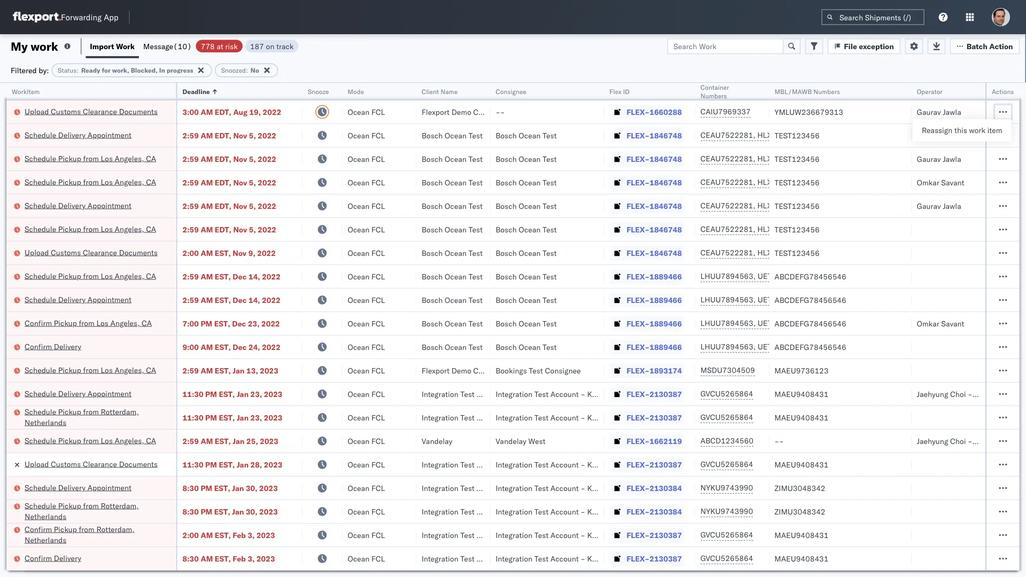 Task type: vqa. For each thing, say whether or not it's contained in the screenshot.
205 on track
no



Task type: locate. For each thing, give the bounding box(es) containing it.
confirm delivery link down confirm pickup from los angeles, ca button
[[25, 341, 81, 352]]

resize handle column header for deadline
[[290, 83, 302, 577]]

14, for schedule pickup from los angeles, ca
[[249, 272, 260, 281]]

2023 up 8:30 am est, feb 3, 2023
[[257, 531, 275, 540]]

client
[[422, 87, 439, 95]]

1 vertical spatial savant
[[941, 319, 965, 328]]

1 vertical spatial customs
[[51, 248, 81, 257]]

2 vertical spatial upload customs clearance documents
[[25, 459, 158, 469]]

6 flex-1846748 from the top
[[627, 248, 682, 258]]

8:30 for schedule pickup from rotterdam, netherlands
[[183, 507, 199, 516]]

2 flexport from the top
[[422, 366, 450, 375]]

file exception button
[[828, 38, 901, 54], [828, 38, 901, 54]]

0 vertical spatial 11:30
[[183, 389, 203, 399]]

maeu9408431 for schedule delivery appointment
[[775, 389, 829, 399]]

2 uetu5238478 from the top
[[758, 295, 810, 304]]

1 schedule from the top
[[25, 130, 56, 140]]

confirm delivery down confirm pickup from rotterdam, netherlands
[[25, 554, 81, 563]]

client name
[[422, 87, 458, 95]]

11:30 pm est, jan 28, 2023
[[183, 460, 283, 469]]

0 vertical spatial 30,
[[246, 483, 257, 493]]

3 upload customs clearance documents from the top
[[25, 459, 158, 469]]

0 vertical spatial omkar
[[917, 178, 940, 187]]

ca for fourth 'schedule pickup from los angeles, ca' link from the bottom of the page
[[146, 224, 156, 234]]

7 schedule from the top
[[25, 295, 56, 304]]

0 vertical spatial confirm delivery button
[[25, 341, 81, 353]]

container numbers button
[[695, 81, 759, 100]]

2 11:30 from the top
[[183, 413, 203, 422]]

1 horizontal spatial :
[[246, 66, 248, 74]]

8:30 up 2:00 am est, feb 3, 2023
[[183, 507, 199, 516]]

11:30 pm est, jan 23, 2023 down 2:59 am est, jan 13, 2023
[[183, 389, 283, 399]]

omkar savant
[[917, 178, 965, 187], [917, 319, 965, 328]]

19 ocean fcl from the top
[[348, 531, 385, 540]]

4 ceau7522281, hlxu6269489, hlxu8034992 from the top
[[701, 201, 866, 210]]

1889466
[[650, 272, 682, 281], [650, 295, 682, 305], [650, 319, 682, 328], [650, 342, 682, 352]]

2 demo from the top
[[452, 366, 471, 375]]

est, down 2:00 am est, feb 3, 2023
[[215, 554, 231, 563]]

1 integration test account - karl lagerfeld from the top
[[496, 389, 635, 399]]

est, up 2:59 am est, jan 25, 2023
[[219, 413, 235, 422]]

14, up 7:00 pm est, dec 23, 2022 at the left bottom of the page
[[249, 295, 260, 305]]

omkar
[[917, 178, 940, 187], [917, 319, 940, 328]]

1 karl from the top
[[587, 389, 601, 399]]

savant for ceau7522281, hlxu6269489, hlxu8034992
[[941, 178, 965, 187]]

at
[[217, 41, 223, 51]]

0 vertical spatial schedule pickup from rotterdam, netherlands link
[[25, 407, 162, 428]]

flexport demo consignee
[[422, 107, 509, 117], [422, 366, 509, 375]]

ocean fcl
[[348, 107, 385, 117], [348, 131, 385, 140], [348, 154, 385, 164], [348, 178, 385, 187], [348, 201, 385, 211], [348, 225, 385, 234], [348, 248, 385, 258], [348, 272, 385, 281], [348, 295, 385, 305], [348, 319, 385, 328], [348, 342, 385, 352], [348, 366, 385, 375], [348, 389, 385, 399], [348, 413, 385, 422], [348, 436, 385, 446], [348, 460, 385, 469], [348, 483, 385, 493], [348, 507, 385, 516], [348, 531, 385, 540], [348, 554, 385, 563]]

2 savant from the top
[[941, 319, 965, 328]]

pickup inside confirm pickup from rotterdam, netherlands
[[54, 525, 77, 534]]

1 vertical spatial documents
[[119, 248, 158, 257]]

2 documents from the top
[[119, 248, 158, 257]]

1 hlxu8034992 from the top
[[814, 130, 866, 140]]

appointment for 2:59 am est, dec 14, 2022
[[88, 295, 131, 304]]

5 lagerfeld from the top
[[603, 507, 635, 516]]

0 vertical spatial 2:00
[[183, 248, 199, 258]]

customs
[[51, 107, 81, 116], [51, 248, 81, 257], [51, 459, 81, 469]]

3 gaurav jawla from the top
[[917, 154, 961, 164]]

1 vertical spatial flex-2130384
[[627, 507, 682, 516]]

1 vertical spatial omkar
[[917, 319, 940, 328]]

5 schedule pickup from los angeles, ca from the top
[[25, 365, 156, 375]]

(10)
[[173, 41, 192, 51]]

jan left 28,
[[237, 460, 249, 469]]

3, for 8:30 am est, feb 3, 2023
[[248, 554, 255, 563]]

from inside button
[[79, 318, 94, 328]]

forwarding app
[[61, 12, 118, 22]]

batch
[[967, 41, 988, 51]]

2:00 am est, nov 9, 2022
[[183, 248, 276, 258]]

0 vertical spatial 23,
[[248, 319, 260, 328]]

feb up 8:30 am est, feb 3, 2023
[[233, 531, 246, 540]]

11:30 up 2:59 am est, jan 25, 2023
[[183, 413, 203, 422]]

8:30 am est, feb 3, 2023
[[183, 554, 275, 563]]

3 uetu5238478 from the top
[[758, 319, 810, 328]]

Search Work text field
[[667, 38, 784, 54]]

los for 3rd schedule pickup from los angeles, ca button from the top of the page
[[101, 224, 113, 234]]

19 fcl from the top
[[372, 531, 385, 540]]

netherlands inside confirm pickup from rotterdam, netherlands
[[25, 535, 66, 545]]

0 horizontal spatial --
[[496, 107, 505, 117]]

4 lhuu7894563, uetu5238478 from the top
[[701, 342, 810, 351]]

deadline button
[[177, 85, 292, 96]]

flex-1662119 button
[[610, 434, 684, 449], [610, 434, 684, 449]]

jan left the 13,
[[233, 366, 245, 375]]

confirm for first confirm delivery button from the bottom of the page
[[25, 554, 52, 563]]

schedule pickup from rotterdam, netherlands for 8:30 pm est, jan 30, 2023
[[25, 501, 139, 521]]

18 fcl from the top
[[372, 507, 385, 516]]

gvcu5265864 for schedule pickup from rotterdam, netherlands
[[701, 413, 753, 422]]

numbers down 'container'
[[701, 92, 727, 100]]

maeu9408431 for confirm delivery
[[775, 554, 829, 563]]

1 vertical spatial schedule pickup from rotterdam, netherlands
[[25, 501, 139, 521]]

2 customs from the top
[[51, 248, 81, 257]]

2 schedule pickup from los angeles, ca button from the top
[[25, 177, 156, 188]]

1 vertical spatial clearance
[[83, 248, 117, 257]]

2 vertical spatial clearance
[[83, 459, 117, 469]]

1 1846748 from the top
[[650, 131, 682, 140]]

confirm for confirm pickup from los angeles, ca button
[[25, 318, 52, 328]]

pickup inside button
[[54, 318, 77, 328]]

flexport. image
[[13, 12, 61, 22]]

2 : from the left
[[246, 66, 248, 74]]

schedule delivery appointment for 11:30 pm est, jan 23, 2023
[[25, 389, 131, 398]]

23, up 24,
[[248, 319, 260, 328]]

abcd1234560
[[701, 436, 754, 446]]

confirm delivery down confirm pickup from los angeles, ca button
[[25, 342, 81, 351]]

1 schedule delivery appointment from the top
[[25, 130, 131, 140]]

3 integration from the top
[[496, 460, 533, 469]]

4 2130387 from the top
[[650, 531, 682, 540]]

ca for confirm pickup from los angeles, ca link
[[142, 318, 152, 328]]

0 vertical spatial 8:30
[[183, 483, 199, 493]]

1 vertical spatial 11:30
[[183, 413, 203, 422]]

est, up 2:59 am est, jan 13, 2023
[[215, 342, 231, 352]]

karl
[[587, 389, 601, 399], [587, 413, 601, 422], [587, 460, 601, 469], [587, 483, 601, 493], [587, 507, 601, 516], [587, 531, 601, 540], [587, 554, 601, 563]]

confirm delivery link down confirm pickup from rotterdam, netherlands
[[25, 553, 81, 564]]

--
[[496, 107, 505, 117], [775, 436, 784, 446]]

30, up 2:00 am est, feb 3, 2023
[[246, 507, 257, 516]]

3 flex- from the top
[[627, 154, 650, 164]]

netherlands for 11:30
[[25, 418, 66, 427]]

6 resize handle column header from the left
[[591, 83, 604, 577]]

5 schedule delivery appointment button from the top
[[25, 482, 131, 494]]

from inside confirm pickup from rotterdam, netherlands
[[79, 525, 94, 534]]

2:59 am edt, nov 5, 2022
[[183, 131, 276, 140], [183, 154, 276, 164], [183, 178, 276, 187], [183, 201, 276, 211], [183, 225, 276, 234]]

0 vertical spatial schedule pickup from rotterdam, netherlands button
[[25, 407, 162, 429]]

confirm delivery button
[[25, 341, 81, 353], [25, 553, 81, 565]]

resize handle column header for container numbers
[[757, 83, 769, 577]]

flex-2130387 for schedule delivery appointment
[[627, 389, 682, 399]]

10 resize handle column header from the left
[[973, 83, 986, 577]]

4 hlxu6269489, from the top
[[757, 201, 812, 210]]

0 vertical spatial savant
[[941, 178, 965, 187]]

0 vertical spatial confirm delivery link
[[25, 341, 81, 352]]

0 vertical spatial 2130384
[[650, 483, 682, 493]]

2023 right 25,
[[260, 436, 278, 446]]

2 upload customs clearance documents from the top
[[25, 248, 158, 257]]

confirm for first confirm delivery button from the top
[[25, 342, 52, 351]]

2 vertical spatial upload
[[25, 459, 49, 469]]

8:30 down 2:00 am est, feb 3, 2023
[[183, 554, 199, 563]]

est, down "9:00 am est, dec 24, 2022"
[[215, 366, 231, 375]]

5 integration test account - karl lagerfeld from the top
[[496, 507, 635, 516]]

6 fcl from the top
[[372, 225, 385, 234]]

0 horizontal spatial work
[[31, 39, 58, 53]]

8:30 down 11:30 pm est, jan 28, 2023
[[183, 483, 199, 493]]

snoozed : no
[[221, 66, 259, 74]]

feb down 2:00 am est, feb 3, 2023
[[233, 554, 246, 563]]

1 vertical spatial 30,
[[246, 507, 257, 516]]

0 vertical spatial documents
[[119, 107, 158, 116]]

0 vertical spatial 8:30 pm est, jan 30, 2023
[[183, 483, 278, 493]]

13 fcl from the top
[[372, 389, 385, 399]]

blocked,
[[131, 66, 158, 74]]

flex-1660288
[[627, 107, 682, 117]]

2 vertical spatial upload customs clearance documents link
[[25, 459, 158, 470]]

3, up 8:30 am est, feb 3, 2023
[[248, 531, 255, 540]]

7 karl from the top
[[587, 554, 601, 563]]

demo down name
[[452, 107, 471, 117]]

2 3, from the top
[[248, 554, 255, 563]]

vandelay
[[422, 436, 453, 446], [496, 436, 527, 446]]

omkar for lhuu7894563, uetu5238478
[[917, 319, 940, 328]]

schedule
[[25, 130, 56, 140], [25, 154, 56, 163], [25, 177, 56, 187], [25, 201, 56, 210], [25, 224, 56, 234], [25, 271, 56, 281], [25, 295, 56, 304], [25, 365, 56, 375], [25, 389, 56, 398], [25, 407, 56, 416], [25, 436, 56, 445], [25, 483, 56, 492], [25, 501, 56, 510]]

7 2:59 from the top
[[183, 295, 199, 305]]

pm up 2:00 am est, feb 3, 2023
[[201, 507, 212, 516]]

778 at risk
[[201, 41, 238, 51]]

schedule pickup from los angeles, ca button
[[25, 153, 156, 165], [25, 177, 156, 188], [25, 224, 156, 235], [25, 271, 156, 282], [25, 365, 156, 377], [25, 435, 156, 447]]

1 11:30 from the top
[[183, 389, 203, 399]]

2:59 am edt, nov 5, 2022 for fifth schedule delivery appointment link from the bottom
[[183, 131, 276, 140]]

2 vertical spatial rotterdam,
[[96, 525, 134, 534]]

schedule delivery appointment link for 2:59 am est, dec 14, 2022
[[25, 294, 131, 305]]

rotterdam, inside confirm pickup from rotterdam, netherlands
[[96, 525, 134, 534]]

1 vertical spatial schedule pickup from rotterdam, netherlands link
[[25, 501, 162, 522]]

0 vertical spatial zimu3048342
[[775, 483, 826, 493]]

0 vertical spatial feb
[[233, 531, 246, 540]]

1 vertical spatial upload customs clearance documents link
[[25, 247, 158, 258]]

karl for schedule pickup from rotterdam, netherlands button corresponding to 8:30 pm est, jan 30, 2023
[[587, 507, 601, 516]]

resize handle column header
[[163, 83, 176, 577], [290, 83, 302, 577], [330, 83, 342, 577], [404, 83, 416, 577], [478, 83, 490, 577], [591, 83, 604, 577], [682, 83, 695, 577], [757, 83, 769, 577], [899, 83, 912, 577], [973, 83, 986, 577], [1007, 83, 1020, 577]]

1 vertical spatial 8:30 pm est, jan 30, 2023
[[183, 507, 278, 516]]

3 lhuu7894563, from the top
[[701, 319, 756, 328]]

1 vertical spatial flexport
[[422, 366, 450, 375]]

my
[[11, 39, 28, 53]]

account for schedule pickup from rotterdam, netherlands link corresponding to 11:30
[[551, 413, 579, 422]]

los for fifth schedule pickup from los angeles, ca button from the bottom of the page
[[101, 177, 113, 187]]

11:30 down 2:59 am est, jan 13, 2023
[[183, 389, 203, 399]]

item
[[988, 126, 1002, 135]]

1 vertical spatial confirm delivery button
[[25, 553, 81, 565]]

23, up 25,
[[250, 413, 262, 422]]

est, down 2:59 am est, jan 13, 2023
[[219, 389, 235, 399]]

3,
[[248, 531, 255, 540], [248, 554, 255, 563]]

confirm delivery button down confirm pickup from rotterdam, netherlands
[[25, 553, 81, 565]]

6 flex- from the top
[[627, 225, 650, 234]]

gaurav jawla
[[917, 107, 961, 117], [917, 131, 961, 140], [917, 154, 961, 164], [917, 201, 961, 211]]

dec up "9:00 am est, dec 24, 2022"
[[232, 319, 246, 328]]

omkar savant for ceau7522281, hlxu6269489, hlxu8034992
[[917, 178, 965, 187]]

2022
[[263, 107, 281, 117], [258, 131, 276, 140], [258, 154, 276, 164], [258, 178, 276, 187], [258, 201, 276, 211], [258, 225, 276, 234], [257, 248, 276, 258], [262, 272, 281, 281], [262, 295, 281, 305], [261, 319, 280, 328], [262, 342, 281, 352]]

5 1846748 from the top
[[650, 225, 682, 234]]

2:59 am est, dec 14, 2022
[[183, 272, 281, 281], [183, 295, 281, 305]]

flex-
[[627, 107, 650, 117], [627, 131, 650, 140], [627, 154, 650, 164], [627, 178, 650, 187], [627, 201, 650, 211], [627, 225, 650, 234], [627, 248, 650, 258], [627, 272, 650, 281], [627, 295, 650, 305], [627, 319, 650, 328], [627, 342, 650, 352], [627, 366, 650, 375], [627, 389, 650, 399], [627, 413, 650, 422], [627, 436, 650, 446], [627, 460, 650, 469], [627, 483, 650, 493], [627, 507, 650, 516], [627, 531, 650, 540], [627, 554, 650, 563]]

omkar for ceau7522281, hlxu6269489, hlxu8034992
[[917, 178, 940, 187]]

flex-1846748 button
[[610, 128, 684, 143], [610, 128, 684, 143], [610, 152, 684, 167], [610, 152, 684, 167], [610, 175, 684, 190], [610, 175, 684, 190], [610, 199, 684, 214], [610, 199, 684, 214], [610, 222, 684, 237], [610, 222, 684, 237], [610, 246, 684, 261], [610, 246, 684, 261]]

11:30 pm est, jan 23, 2023 up 2:59 am est, jan 25, 2023
[[183, 413, 283, 422]]

abcdefg78456546
[[775, 272, 847, 281], [775, 295, 847, 305], [775, 319, 847, 328], [775, 342, 847, 352]]

0 vertical spatial customs
[[51, 107, 81, 116]]

confirm inside confirm pickup from rotterdam, netherlands
[[25, 525, 52, 534]]

1 vertical spatial schedule pickup from rotterdam, netherlands button
[[25, 501, 162, 523]]

0 vertical spatial omkar savant
[[917, 178, 965, 187]]

5 resize handle column header from the left
[[478, 83, 490, 577]]

1 vertical spatial 2:59 am est, dec 14, 2022
[[183, 295, 281, 305]]

2023 up 2:00 am est, feb 3, 2023
[[259, 507, 278, 516]]

karl for "confirm pickup from rotterdam, netherlands" 'button'
[[587, 531, 601, 540]]

0 vertical spatial nyku9743990
[[701, 483, 753, 493]]

2:59 am est, dec 14, 2022 down 2:00 am est, nov 9, 2022
[[183, 272, 281, 281]]

pm right 7:00
[[201, 319, 212, 328]]

los for 4th schedule pickup from los angeles, ca button
[[101, 271, 113, 281]]

pickup for schedule pickup from rotterdam, netherlands link associated with 8:30
[[58, 501, 81, 510]]

1 8:30 pm est, jan 30, 2023 from the top
[[183, 483, 278, 493]]

1 vertical spatial feb
[[233, 554, 246, 563]]

status
[[58, 66, 77, 74]]

1 vertical spatial 2130384
[[650, 507, 682, 516]]

0 vertical spatial flex-2130384
[[627, 483, 682, 493]]

los for 1st schedule pickup from los angeles, ca button from the bottom
[[101, 436, 113, 445]]

gaurav
[[917, 107, 941, 117], [917, 131, 941, 140], [917, 154, 941, 164], [917, 201, 941, 211]]

karl for first confirm delivery button from the bottom of the page
[[587, 554, 601, 563]]

id
[[623, 87, 630, 95]]

ca for 3rd 'schedule pickup from los angeles, ca' link from the bottom of the page
[[146, 271, 156, 281]]

integration test account - karl lagerfeld for 11:30 pm est, jan 23, 2023 schedule delivery appointment link
[[496, 389, 635, 399]]

14,
[[249, 272, 260, 281], [249, 295, 260, 305]]

-- right abcd1234560
[[775, 436, 784, 446]]

2 vertical spatial 11:30
[[183, 460, 203, 469]]

2 vertical spatial 8:30
[[183, 554, 199, 563]]

2 vertical spatial customs
[[51, 459, 81, 469]]

nov
[[233, 131, 247, 140], [233, 154, 247, 164], [233, 178, 247, 187], [233, 201, 247, 211], [233, 225, 247, 234], [233, 248, 247, 258]]

1 vertical spatial netherlands
[[25, 512, 66, 521]]

demo for -
[[452, 107, 471, 117]]

3 hlxu6269489, from the top
[[757, 177, 812, 187]]

from
[[83, 154, 99, 163], [83, 177, 99, 187], [83, 224, 99, 234], [83, 271, 99, 281], [79, 318, 94, 328], [83, 365, 99, 375], [83, 407, 99, 416], [83, 436, 99, 445], [83, 501, 99, 510], [79, 525, 94, 534]]

edt,
[[215, 107, 231, 117], [215, 131, 231, 140], [215, 154, 231, 164], [215, 178, 231, 187], [215, 201, 231, 211], [215, 225, 231, 234]]

dec left 24,
[[233, 342, 247, 352]]

flex-2130387 for confirm pickup from rotterdam, netherlands
[[627, 531, 682, 540]]

2 karl from the top
[[587, 413, 601, 422]]

-- down 'consignee' button
[[496, 107, 505, 117]]

5 hlxu6269489, from the top
[[757, 225, 812, 234]]

lagerfeld
[[603, 389, 635, 399], [603, 413, 635, 422], [603, 460, 635, 469], [603, 483, 635, 493], [603, 507, 635, 516], [603, 531, 635, 540], [603, 554, 635, 563]]

confirm delivery button down confirm pickup from los angeles, ca button
[[25, 341, 81, 353]]

2 flex-2130384 from the top
[[627, 507, 682, 516]]

11:30 down 2:59 am est, jan 25, 2023
[[183, 460, 203, 469]]

0 vertical spatial netherlands
[[25, 418, 66, 427]]

resize handle column header for mode
[[404, 83, 416, 577]]

4 schedule pickup from los angeles, ca link from the top
[[25, 271, 156, 281]]

appointment for 2:59 am edt, nov 5, 2022
[[88, 201, 131, 210]]

4 schedule delivery appointment link from the top
[[25, 388, 131, 399]]

confirm
[[25, 318, 52, 328], [25, 342, 52, 351], [25, 525, 52, 534], [25, 554, 52, 563]]

flex-1893174 button
[[610, 363, 684, 378], [610, 363, 684, 378]]

2 lagerfeld from the top
[[603, 413, 635, 422]]

1 vertical spatial zimu3048342
[[775, 507, 826, 516]]

0 vertical spatial 14,
[[249, 272, 260, 281]]

confirm pickup from rotterdam, netherlands
[[25, 525, 134, 545]]

0 vertical spatial --
[[496, 107, 505, 117]]

1 horizontal spatial vandelay
[[496, 436, 527, 446]]

4 karl from the top
[[587, 483, 601, 493]]

1 vertical spatial confirm delivery link
[[25, 553, 81, 564]]

netherlands
[[25, 418, 66, 427], [25, 512, 66, 521], [25, 535, 66, 545]]

ceau7522281,
[[701, 130, 756, 140], [701, 154, 756, 163], [701, 177, 756, 187], [701, 201, 756, 210], [701, 225, 756, 234], [701, 248, 756, 257]]

appointment for 11:30 pm est, jan 23, 2023
[[88, 389, 131, 398]]

uetu5238478
[[758, 272, 810, 281], [758, 295, 810, 304], [758, 319, 810, 328], [758, 342, 810, 351]]

0 vertical spatial upload customs clearance documents
[[25, 107, 158, 116]]

0 vertical spatial rotterdam,
[[101, 407, 139, 416]]

2 vertical spatial netherlands
[[25, 535, 66, 545]]

1 vertical spatial flexport demo consignee
[[422, 366, 509, 375]]

12 ocean fcl from the top
[[348, 366, 385, 375]]

2023
[[260, 366, 278, 375], [264, 389, 283, 399], [264, 413, 283, 422], [260, 436, 278, 446], [264, 460, 283, 469], [259, 483, 278, 493], [259, 507, 278, 516], [257, 531, 275, 540], [257, 554, 275, 563]]

778
[[201, 41, 215, 51]]

numbers inside container numbers
[[701, 92, 727, 100]]

schedule delivery appointment button
[[25, 130, 131, 141], [25, 200, 131, 212], [25, 294, 131, 306], [25, 388, 131, 400], [25, 482, 131, 494]]

23, down the 13,
[[250, 389, 262, 399]]

netherlands for 2:00
[[25, 535, 66, 545]]

1 schedule pickup from rotterdam, netherlands from the top
[[25, 407, 139, 427]]

14, down 9,
[[249, 272, 260, 281]]

15 flex- from the top
[[627, 436, 650, 446]]

1 vertical spatial 23,
[[250, 389, 262, 399]]

3 appointment from the top
[[88, 295, 131, 304]]

1 vertical spatial 2:00
[[183, 531, 199, 540]]

8:30 pm est, jan 30, 2023 down 11:30 pm est, jan 28, 2023
[[183, 483, 278, 493]]

los for first schedule pickup from los angeles, ca button from the top
[[101, 154, 113, 163]]

0 vertical spatial 11:30 pm est, jan 23, 2023
[[183, 389, 283, 399]]

0 vertical spatial schedule pickup from rotterdam, netherlands
[[25, 407, 139, 427]]

0 horizontal spatial numbers
[[701, 92, 727, 100]]

3 netherlands from the top
[[25, 535, 66, 545]]

1 schedule delivery appointment button from the top
[[25, 130, 131, 141]]

mbl/mawb numbers
[[775, 87, 840, 95]]

1 confirm delivery button from the top
[[25, 341, 81, 353]]

aug
[[233, 107, 247, 117]]

0 vertical spatial flexport demo consignee
[[422, 107, 509, 117]]

1 schedule pickup from los angeles, ca from the top
[[25, 154, 156, 163]]

0 vertical spatial upload
[[25, 107, 49, 116]]

0 vertical spatial clearance
[[83, 107, 117, 116]]

vandelay for vandelay west
[[496, 436, 527, 446]]

ca
[[146, 154, 156, 163], [146, 177, 156, 187], [146, 224, 156, 234], [146, 271, 156, 281], [142, 318, 152, 328], [146, 365, 156, 375], [146, 436, 156, 445]]

ceau7522281, hlxu6269489, hlxu8034992
[[701, 130, 866, 140], [701, 154, 866, 163], [701, 177, 866, 187], [701, 201, 866, 210], [701, 225, 866, 234], [701, 248, 866, 257]]

my work
[[11, 39, 58, 53]]

2:59 am est, dec 14, 2022 up 7:00 pm est, dec 23, 2022 at the left bottom of the page
[[183, 295, 281, 305]]

2 vertical spatial 23,
[[250, 413, 262, 422]]

numbers up ymluw236679313
[[814, 87, 840, 95]]

mode
[[348, 87, 364, 95]]

1 vertical spatial 14,
[[249, 295, 260, 305]]

1 vertical spatial 3,
[[248, 554, 255, 563]]

risk
[[225, 41, 238, 51]]

1 vertical spatial 8:30
[[183, 507, 199, 516]]

4 gaurav jawla from the top
[[917, 201, 961, 211]]

2130384
[[650, 483, 682, 493], [650, 507, 682, 516]]

vandelay for vandelay
[[422, 436, 453, 446]]

1 horizontal spatial work
[[969, 126, 986, 135]]

6 hlxu6269489, from the top
[[757, 248, 812, 257]]

1 uetu5238478 from the top
[[758, 272, 810, 281]]

1 vertical spatial upload
[[25, 248, 49, 257]]

9:00 am est, dec 24, 2022
[[183, 342, 281, 352]]

1 vertical spatial omkar savant
[[917, 319, 965, 328]]

0 vertical spatial demo
[[452, 107, 471, 117]]

0 horizontal spatial vandelay
[[422, 436, 453, 446]]

0 vertical spatial 3,
[[248, 531, 255, 540]]

4 flex-1889466 from the top
[[627, 342, 682, 352]]

fcl
[[372, 107, 385, 117], [372, 131, 385, 140], [372, 154, 385, 164], [372, 178, 385, 187], [372, 201, 385, 211], [372, 225, 385, 234], [372, 248, 385, 258], [372, 272, 385, 281], [372, 295, 385, 305], [372, 319, 385, 328], [372, 342, 385, 352], [372, 366, 385, 375], [372, 389, 385, 399], [372, 413, 385, 422], [372, 436, 385, 446], [372, 460, 385, 469], [372, 483, 385, 493], [372, 507, 385, 516], [372, 531, 385, 540], [372, 554, 385, 563]]

1 vertical spatial confirm delivery
[[25, 554, 81, 563]]

ca inside button
[[142, 318, 152, 328]]

1 vertical spatial demo
[[452, 366, 471, 375]]

2 schedule delivery appointment from the top
[[25, 201, 131, 210]]

30, down 28,
[[246, 483, 257, 493]]

work up the by:
[[31, 39, 58, 53]]

3 documents from the top
[[119, 459, 158, 469]]

flex-2130384 button
[[610, 481, 684, 496], [610, 481, 684, 496], [610, 504, 684, 519], [610, 504, 684, 519]]

confirm pickup from los angeles, ca link
[[25, 318, 152, 328]]

2 2:00 from the top
[[183, 531, 199, 540]]

2 schedule pickup from rotterdam, netherlands link from the top
[[25, 501, 162, 522]]

1 vertical spatial rotterdam,
[[101, 501, 139, 510]]

1 horizontal spatial numbers
[[814, 87, 840, 95]]

gvcu5265864 for confirm delivery
[[701, 554, 753, 563]]

4 maeu9408431 from the top
[[775, 531, 829, 540]]

demo left bookings
[[452, 366, 471, 375]]

3 schedule pickup from los angeles, ca from the top
[[25, 224, 156, 234]]

6 2:59 from the top
[[183, 272, 199, 281]]

angeles, for first 'schedule pickup from los angeles, ca' link from the top
[[115, 154, 144, 163]]

2:59 am est, dec 14, 2022 for schedule delivery appointment
[[183, 295, 281, 305]]

0 vertical spatial upload customs clearance documents link
[[25, 106, 158, 117]]

resize handle column header for flex id
[[682, 83, 695, 577]]

2 schedule pickup from rotterdam, netherlands button from the top
[[25, 501, 162, 523]]

flex-1893174
[[627, 366, 682, 375]]

4 uetu5238478 from the top
[[758, 342, 810, 351]]

schedule pickup from rotterdam, netherlands button for 11:30 pm est, jan 23, 2023
[[25, 407, 162, 429]]

1 vertical spatial --
[[775, 436, 784, 446]]

1 vertical spatial upload customs clearance documents button
[[25, 247, 158, 259]]

ocean
[[348, 107, 370, 117], [348, 131, 370, 140], [445, 131, 467, 140], [519, 131, 541, 140], [348, 154, 370, 164], [445, 154, 467, 164], [519, 154, 541, 164], [348, 178, 370, 187], [445, 178, 467, 187], [519, 178, 541, 187], [348, 201, 370, 211], [445, 201, 467, 211], [519, 201, 541, 211], [348, 225, 370, 234], [445, 225, 467, 234], [519, 225, 541, 234], [348, 248, 370, 258], [445, 248, 467, 258], [519, 248, 541, 258], [348, 272, 370, 281], [445, 272, 467, 281], [519, 272, 541, 281], [348, 295, 370, 305], [445, 295, 467, 305], [519, 295, 541, 305], [348, 319, 370, 328], [445, 319, 467, 328], [519, 319, 541, 328], [348, 342, 370, 352], [445, 342, 467, 352], [519, 342, 541, 352], [348, 366, 370, 375], [348, 389, 370, 399], [348, 413, 370, 422], [348, 436, 370, 446], [348, 460, 370, 469], [348, 483, 370, 493], [348, 507, 370, 516], [348, 531, 370, 540], [348, 554, 370, 563]]

work,
[[112, 66, 129, 74]]

2023 down 28,
[[259, 483, 278, 493]]

angeles, inside button
[[110, 318, 140, 328]]

3 2130387 from the top
[[650, 460, 682, 469]]

documents
[[119, 107, 158, 116], [119, 248, 158, 257], [119, 459, 158, 469]]

1 vertical spatial upload customs clearance documents
[[25, 248, 158, 257]]

this
[[955, 126, 967, 135]]

schedule pickup from rotterdam, netherlands link for 8:30
[[25, 501, 162, 522]]

2 integration from the top
[[496, 413, 533, 422]]

est, up "9:00 am est, dec 24, 2022"
[[214, 319, 230, 328]]

mbl/mawb numbers button
[[769, 85, 901, 96]]

karl for 'schedule delivery appointment' button corresponding to 11:30 pm est, jan 23, 2023
[[587, 389, 601, 399]]

est, up 7:00 pm est, dec 23, 2022 at the left bottom of the page
[[215, 295, 231, 305]]

8:30 pm est, jan 30, 2023 up 2:00 am est, feb 3, 2023
[[183, 507, 278, 516]]

ca for 6th 'schedule pickup from los angeles, ca' link from the top of the page
[[146, 436, 156, 445]]

3, down 2:00 am est, feb 3, 2023
[[248, 554, 255, 563]]

2 vertical spatial documents
[[119, 459, 158, 469]]

1 vertical spatial 11:30 pm est, jan 23, 2023
[[183, 413, 283, 422]]

account for 11:30 pm est, jan 23, 2023 schedule delivery appointment link
[[551, 389, 579, 399]]

0 vertical spatial flexport
[[422, 107, 450, 117]]

est,
[[215, 248, 231, 258], [215, 272, 231, 281], [215, 295, 231, 305], [214, 319, 230, 328], [215, 342, 231, 352], [215, 366, 231, 375], [219, 389, 235, 399], [219, 413, 235, 422], [215, 436, 231, 446], [219, 460, 235, 469], [214, 483, 230, 493], [214, 507, 230, 516], [215, 531, 231, 540], [215, 554, 231, 563]]

2023 down 2:59 am est, jan 13, 2023
[[264, 389, 283, 399]]

2023 up 2:59 am est, jan 25, 2023
[[264, 413, 283, 422]]

2130387 for confirm delivery
[[650, 554, 682, 563]]

2:59
[[183, 131, 199, 140], [183, 154, 199, 164], [183, 178, 199, 187], [183, 201, 199, 211], [183, 225, 199, 234], [183, 272, 199, 281], [183, 295, 199, 305], [183, 366, 199, 375], [183, 436, 199, 446]]

11:30 for schedule pickup from rotterdam, netherlands
[[183, 413, 203, 422]]

1 vertical spatial nyku9743990
[[701, 507, 753, 516]]

2:00 for 2:00 am est, nov 9, 2022
[[183, 248, 199, 258]]

jan
[[233, 366, 245, 375], [237, 389, 249, 399], [237, 413, 249, 422], [233, 436, 245, 446], [237, 460, 249, 469], [232, 483, 244, 493], [232, 507, 244, 516]]

: left no
[[246, 66, 248, 74]]

2 2:59 from the top
[[183, 154, 199, 164]]

numbers for mbl/mawb numbers
[[814, 87, 840, 95]]

pm down 2:59 am est, jan 25, 2023
[[205, 460, 217, 469]]

0 horizontal spatial :
[[77, 66, 79, 74]]

2023 right the 13,
[[260, 366, 278, 375]]

0 vertical spatial confirm delivery
[[25, 342, 81, 351]]

documents for 1st the upload customs clearance documents link from the bottom
[[119, 459, 158, 469]]

3 upload customs clearance documents link from the top
[[25, 459, 158, 470]]

0 vertical spatial upload customs clearance documents button
[[25, 106, 158, 118]]

17 ocean fcl from the top
[[348, 483, 385, 493]]

flexport for bookings
[[422, 366, 450, 375]]

: left ready on the left
[[77, 66, 79, 74]]

0 vertical spatial 2:59 am est, dec 14, 2022
[[183, 272, 281, 281]]

13 flex- from the top
[[627, 389, 650, 399]]

jan down 11:30 pm est, jan 28, 2023
[[232, 483, 244, 493]]

2 upload customs clearance documents button from the top
[[25, 247, 158, 259]]

work right this
[[969, 126, 986, 135]]



Task type: describe. For each thing, give the bounding box(es) containing it.
13 am from the top
[[201, 531, 213, 540]]

13,
[[246, 366, 258, 375]]

23, for schedule pickup from rotterdam, netherlands
[[250, 413, 262, 422]]

jan left 25,
[[233, 436, 245, 446]]

ca for 2nd 'schedule pickup from los angeles, ca' link
[[146, 177, 156, 187]]

3 5, from the top
[[249, 178, 256, 187]]

reassign
[[922, 126, 953, 135]]

savant for lhuu7894563, uetu5238478
[[941, 319, 965, 328]]

jan down the 13,
[[237, 389, 249, 399]]

3 lhuu7894563, uetu5238478 from the top
[[701, 319, 810, 328]]

2 2130384 from the top
[[650, 507, 682, 516]]

8:30 for confirm delivery
[[183, 554, 199, 563]]

pickup for 6th 'schedule pickup from los angeles, ca' link from the top of the page
[[58, 436, 81, 445]]

1 lhuu7894563, uetu5238478 from the top
[[701, 272, 810, 281]]

1 abcdefg78456546 from the top
[[775, 272, 847, 281]]

2023 right 28,
[[264, 460, 283, 469]]

13 ocean fcl from the top
[[348, 389, 385, 399]]

2 test123456 from the top
[[775, 154, 820, 164]]

7 ocean fcl from the top
[[348, 248, 385, 258]]

2023 down 2:00 am est, feb 3, 2023
[[257, 554, 275, 563]]

schedule delivery appointment for 2:59 am edt, nov 5, 2022
[[25, 201, 131, 210]]

4 am from the top
[[201, 178, 213, 187]]

3:00 am edt, aug 19, 2022
[[183, 107, 281, 117]]

integration test account - karl lagerfeld for confirm pickup from rotterdam, netherlands link
[[496, 531, 635, 540]]

action
[[990, 41, 1013, 51]]

status : ready for work, blocked, in progress
[[58, 66, 193, 74]]

4 schedule pickup from los angeles, ca button from the top
[[25, 271, 156, 282]]

10 flex- from the top
[[627, 319, 650, 328]]

28,
[[250, 460, 262, 469]]

est, down 11:30 pm est, jan 28, 2023
[[214, 483, 230, 493]]

2 zimu3048342 from the top
[[775, 507, 826, 516]]

5 am from the top
[[201, 201, 213, 211]]

schedule pickup from rotterdam, netherlands for 11:30 pm est, jan 23, 2023
[[25, 407, 139, 427]]

1 gaurav jawla from the top
[[917, 107, 961, 117]]

confirm pickup from rotterdam, netherlands button
[[25, 524, 162, 547]]

14, for schedule delivery appointment
[[249, 295, 260, 305]]

3 flex-1846748 from the top
[[627, 178, 682, 187]]

est, down 2:00 am est, nov 9, 2022
[[215, 272, 231, 281]]

los for second schedule pickup from los angeles, ca button from the bottom of the page
[[101, 365, 113, 375]]

confirm for "confirm pickup from rotterdam, netherlands" 'button'
[[25, 525, 52, 534]]

maeu9408431 for confirm pickup from rotterdam, netherlands
[[775, 531, 829, 540]]

5 2:59 from the top
[[183, 225, 199, 234]]

3, for 2:00 am est, feb 3, 2023
[[248, 531, 255, 540]]

0 vertical spatial work
[[31, 39, 58, 53]]

1 jawla from the top
[[943, 107, 961, 117]]

2130387 for schedule pickup from rotterdam, netherlands
[[650, 413, 682, 422]]

11 fcl from the top
[[372, 342, 385, 352]]

8 schedule from the top
[[25, 365, 56, 375]]

file exception
[[844, 41, 894, 51]]

3 gvcu5265864 from the top
[[701, 460, 753, 469]]

forwarding app link
[[13, 12, 118, 22]]

1 30, from the top
[[246, 483, 257, 493]]

confirm pickup from los angeles, ca
[[25, 318, 152, 328]]

19 flex- from the top
[[627, 531, 650, 540]]

client name button
[[416, 85, 480, 96]]

schedule delivery appointment button for 2:59 am edt, nov 5, 2022
[[25, 200, 131, 212]]

2 flex-1846748 from the top
[[627, 154, 682, 164]]

resize handle column header for workitem
[[163, 83, 176, 577]]

2:59 am est, jan 25, 2023
[[183, 436, 278, 446]]

2 lhuu7894563, from the top
[[701, 295, 756, 304]]

forwarding
[[61, 12, 102, 22]]

187 on track
[[250, 41, 294, 51]]

confirm pickup from los angeles, ca button
[[25, 318, 152, 330]]

6 1846748 from the top
[[650, 248, 682, 258]]

7:00 pm est, dec 23, 2022
[[183, 319, 280, 328]]

flex
[[610, 87, 622, 95]]

2130387 for confirm pickup from rotterdam, netherlands
[[650, 531, 682, 540]]

ca for first 'schedule pickup from los angeles, ca' link from the top
[[146, 154, 156, 163]]

schedule pickup from rotterdam, netherlands button for 8:30 pm est, jan 30, 2023
[[25, 501, 162, 523]]

5 ocean fcl from the top
[[348, 201, 385, 211]]

netherlands for 8:30
[[25, 512, 66, 521]]

: for status
[[77, 66, 79, 74]]

documents for second the upload customs clearance documents link from the bottom of the page
[[119, 248, 158, 257]]

1 1889466 from the top
[[650, 272, 682, 281]]

bookings
[[496, 366, 527, 375]]

container
[[701, 83, 729, 91]]

resize handle column header for mbl/mawb numbers
[[899, 83, 912, 577]]

pm down 2:59 am est, jan 13, 2023
[[205, 389, 217, 399]]

actions
[[992, 87, 1014, 95]]

dec down 2:00 am est, nov 9, 2022
[[233, 272, 247, 281]]

numbers for container numbers
[[701, 92, 727, 100]]

13 schedule from the top
[[25, 501, 56, 510]]

23, for schedule delivery appointment
[[250, 389, 262, 399]]

1 vertical spatial work
[[969, 126, 986, 135]]

account for confirm pickup from rotterdam, netherlands link
[[551, 531, 579, 540]]

5 integration from the top
[[496, 507, 533, 516]]

flexport demo consignee for bookings test consignee
[[422, 366, 509, 375]]

11:30 pm est, jan 23, 2023 for schedule pickup from rotterdam, netherlands
[[183, 413, 283, 422]]

2:00 am est, feb 3, 2023
[[183, 531, 275, 540]]

2 lhuu7894563, uetu5238478 from the top
[[701, 295, 810, 304]]

9 2:59 from the top
[[183, 436, 199, 446]]

1 flex- from the top
[[627, 107, 650, 117]]

3:00
[[183, 107, 199, 117]]

4 1846748 from the top
[[650, 201, 682, 211]]

confirm delivery for second the 'confirm delivery' link from the bottom of the page
[[25, 342, 81, 351]]

jaehyung
[[917, 389, 948, 399]]

exception
[[859, 41, 894, 51]]

14 am from the top
[[201, 554, 213, 563]]

filtered by:
[[11, 65, 49, 75]]

pickup for first 'schedule pickup from los angeles, ca' link from the top
[[58, 154, 81, 163]]

8 ocean fcl from the top
[[348, 272, 385, 281]]

5 schedule pickup from los angeles, ca button from the top
[[25, 365, 156, 377]]

1 ceau7522281, from the top
[[701, 130, 756, 140]]

est, down 2:59 am est, jan 25, 2023
[[219, 460, 235, 469]]

no
[[251, 66, 259, 74]]

3 maeu9408431 from the top
[[775, 460, 829, 469]]

7:00
[[183, 319, 199, 328]]

est, up 2:00 am est, feb 3, 2023
[[214, 507, 230, 516]]

2 2:59 am edt, nov 5, 2022 from the top
[[183, 154, 276, 164]]

pm up 2:59 am est, jan 25, 2023
[[205, 413, 217, 422]]

schedule delivery appointment link for 2:59 am edt, nov 5, 2022
[[25, 200, 131, 211]]

2 confirm delivery button from the top
[[25, 553, 81, 565]]

12 schedule from the top
[[25, 483, 56, 492]]

4 5, from the top
[[249, 201, 256, 211]]

bookings test consignee
[[496, 366, 581, 375]]

angeles, for fifth 'schedule pickup from los angeles, ca' link
[[115, 365, 144, 375]]

demo for bookings
[[452, 366, 471, 375]]

8 flex- from the top
[[627, 272, 650, 281]]

confirm delivery for 2nd the 'confirm delivery' link from the top of the page
[[25, 554, 81, 563]]

los for confirm pickup from los angeles, ca button
[[96, 318, 108, 328]]

2 30, from the top
[[246, 507, 257, 516]]

account for schedule pickup from rotterdam, netherlands link associated with 8:30
[[551, 507, 579, 516]]

schedule delivery appointment for 2:59 am est, dec 14, 2022
[[25, 295, 131, 304]]

: for snoozed
[[246, 66, 248, 74]]

integration test account - karl lagerfeld for schedule pickup from rotterdam, netherlands link corresponding to 11:30
[[496, 413, 635, 422]]

jan up 2:00 am est, feb 3, 2023
[[232, 507, 244, 516]]

20 flex- from the top
[[627, 554, 650, 563]]

flex-2130387 for schedule pickup from rotterdam, netherlands
[[627, 413, 682, 422]]

name
[[441, 87, 458, 95]]

2:00 for 2:00 am est, feb 3, 2023
[[183, 531, 199, 540]]

flex-1662119
[[627, 436, 682, 446]]

4 flex- from the top
[[627, 178, 650, 187]]

jaehyung choi - test origin age
[[917, 389, 1026, 399]]

8 2:59 from the top
[[183, 366, 199, 375]]

karl for schedule pickup from rotterdam, netherlands button associated with 11:30 pm est, jan 23, 2023
[[587, 413, 601, 422]]

1 schedule pickup from los angeles, ca link from the top
[[25, 153, 156, 164]]

workitem
[[12, 87, 40, 95]]

10 schedule from the top
[[25, 407, 56, 416]]

1 clearance from the top
[[83, 107, 117, 116]]

3 edt, from the top
[[215, 154, 231, 164]]

5 flex-1846748 from the top
[[627, 225, 682, 234]]

operator
[[917, 87, 943, 95]]

msdu7304509
[[701, 366, 755, 375]]

on
[[266, 41, 274, 51]]

deadline
[[183, 87, 210, 95]]

feb for 8:30 am est, feb 3, 2023
[[233, 554, 246, 563]]

1 5, from the top
[[249, 131, 256, 140]]

1662119
[[650, 436, 682, 446]]

2 1846748 from the top
[[650, 154, 682, 164]]

1 2:59 from the top
[[183, 131, 199, 140]]

1 horizontal spatial --
[[775, 436, 784, 446]]

24,
[[249, 342, 260, 352]]

3 schedule from the top
[[25, 177, 56, 187]]

pickup for confirm pickup from los angeles, ca link
[[54, 318, 77, 328]]

14 ocean fcl from the top
[[348, 413, 385, 422]]

3 resize handle column header from the left
[[330, 83, 342, 577]]

2:59 am edt, nov 5, 2022 for 2nd 'schedule pickup from los angeles, ca' link
[[183, 178, 276, 187]]

schedule delivery appointment button for 11:30 pm est, jan 23, 2023
[[25, 388, 131, 400]]

3 gaurav from the top
[[917, 154, 941, 164]]

resize handle column header for consignee
[[591, 83, 604, 577]]

2 hlxu6269489, from the top
[[757, 154, 812, 163]]

batch action
[[967, 41, 1013, 51]]

15 fcl from the top
[[372, 436, 385, 446]]

est, up 11:30 pm est, jan 28, 2023
[[215, 436, 231, 446]]

pickup for 2nd 'schedule pickup from los angeles, ca' link
[[58, 177, 81, 187]]

20 ocean fcl from the top
[[348, 554, 385, 563]]

import work button
[[86, 34, 139, 58]]

angeles, for fourth 'schedule pickup from los angeles, ca' link from the bottom of the page
[[115, 224, 144, 234]]

5 ceau7522281, from the top
[[701, 225, 756, 234]]

gvcu5265864 for confirm pickup from rotterdam, netherlands
[[701, 530, 753, 540]]

resize handle column header for client name
[[478, 83, 490, 577]]

187
[[250, 41, 264, 51]]

ready
[[81, 66, 100, 74]]

3 hlxu8034992 from the top
[[814, 177, 866, 187]]

pickup for fifth 'schedule pickup from los angeles, ca' link
[[58, 365, 81, 375]]

integration test account - karl lagerfeld for 2nd the 'confirm delivery' link from the top of the page
[[496, 554, 635, 563]]

track
[[276, 41, 294, 51]]

message
[[143, 41, 173, 51]]

pickup for 3rd 'schedule pickup from los angeles, ca' link from the bottom of the page
[[58, 271, 81, 281]]

12 flex- from the top
[[627, 366, 650, 375]]

2 clearance from the top
[[83, 248, 117, 257]]

rotterdam, for 2:00 am est, feb 3, 2023
[[96, 525, 134, 534]]

1 nyku9743990 from the top
[[701, 483, 753, 493]]

angeles, for 2nd 'schedule pickup from los angeles, ca' link
[[115, 177, 144, 187]]

4 test123456 from the top
[[775, 201, 820, 211]]

snoozed
[[221, 66, 246, 74]]

17 fcl from the top
[[372, 483, 385, 493]]

3 customs from the top
[[51, 459, 81, 469]]

7 fcl from the top
[[372, 248, 385, 258]]

flexport demo consignee for --
[[422, 107, 509, 117]]

pickup for fourth 'schedule pickup from los angeles, ca' link from the bottom of the page
[[58, 224, 81, 234]]

workitem button
[[6, 85, 165, 96]]

2 upload customs clearance documents link from the top
[[25, 247, 158, 258]]

2 1889466 from the top
[[650, 295, 682, 305]]

flexport for -
[[422, 107, 450, 117]]

choi
[[950, 389, 966, 399]]

est, up 8:30 am est, feb 3, 2023
[[215, 531, 231, 540]]

angeles, for confirm pickup from los angeles, ca link
[[110, 318, 140, 328]]

batch action button
[[950, 38, 1020, 54]]

3 fcl from the top
[[372, 154, 385, 164]]

mode button
[[342, 85, 406, 96]]

dec up 7:00 pm est, dec 23, 2022 at the left bottom of the page
[[233, 295, 247, 305]]

reassign this work item
[[922, 126, 1002, 135]]

import work
[[90, 41, 135, 51]]

6 schedule pickup from los angeles, ca button from the top
[[25, 435, 156, 447]]

9,
[[248, 248, 255, 258]]

work
[[116, 41, 135, 51]]

message (10)
[[143, 41, 192, 51]]

12 fcl from the top
[[372, 366, 385, 375]]

vandelay west
[[496, 436, 546, 446]]

3 2:59 from the top
[[183, 178, 199, 187]]

2 nyku9743990 from the top
[[701, 507, 753, 516]]

container numbers
[[701, 83, 729, 100]]

19,
[[249, 107, 261, 117]]

jan up 25,
[[237, 413, 249, 422]]

1660288
[[650, 107, 682, 117]]

import
[[90, 41, 114, 51]]

app
[[104, 12, 118, 22]]

account for 2nd the 'confirm delivery' link from the top of the page
[[551, 554, 579, 563]]

1893174
[[650, 366, 682, 375]]

9 flex- from the top
[[627, 295, 650, 305]]

2 upload from the top
[[25, 248, 49, 257]]

omkar savant for lhuu7894563, uetu5238478
[[917, 319, 965, 328]]

by:
[[39, 65, 49, 75]]

documents for first the upload customs clearance documents link from the top of the page
[[119, 107, 158, 116]]

integration test account - karl lagerfeld for schedule pickup from rotterdam, netherlands link associated with 8:30
[[496, 507, 635, 516]]

progress
[[167, 66, 193, 74]]

age
[[1013, 389, 1026, 399]]

gvcu5265864 for schedule delivery appointment
[[701, 389, 753, 398]]

consignee inside button
[[496, 87, 526, 95]]

2:59 am est, jan 13, 2023
[[183, 366, 278, 375]]

consignee button
[[490, 85, 594, 96]]

16 ocean fcl from the top
[[348, 460, 385, 469]]

1 integration from the top
[[496, 389, 533, 399]]

schedule delivery appointment button for 2:59 am est, dec 14, 2022
[[25, 294, 131, 306]]

1 schedule delivery appointment link from the top
[[25, 130, 131, 140]]

angeles, for 3rd 'schedule pickup from los angeles, ca' link from the bottom of the page
[[115, 271, 144, 281]]

feb for 2:00 am est, feb 3, 2023
[[233, 531, 246, 540]]

est, left 9,
[[215, 248, 231, 258]]

1 8:30 from the top
[[183, 483, 199, 493]]

flex id
[[610, 87, 630, 95]]

mbl/mawb
[[775, 87, 812, 95]]

Search Shipments (/) text field
[[822, 9, 925, 25]]

2 gaurav from the top
[[917, 131, 941, 140]]

maeu9736123
[[775, 366, 829, 375]]

5 hlxu8034992 from the top
[[814, 225, 866, 234]]

2:59 am edt, nov 5, 2022 for fourth 'schedule pickup from los angeles, ca' link from the bottom of the page
[[183, 225, 276, 234]]

25,
[[246, 436, 258, 446]]

1 flex-2130384 from the top
[[627, 483, 682, 493]]

west
[[529, 436, 546, 446]]

schedule delivery appointment link for 11:30 pm est, jan 23, 2023
[[25, 388, 131, 399]]

6 hlxu8034992 from the top
[[814, 248, 866, 257]]

6 ceau7522281, from the top
[[701, 248, 756, 257]]

1 schedule pickup from los angeles, ca button from the top
[[25, 153, 156, 165]]

ymluw236679313
[[775, 107, 843, 117]]

filtered
[[11, 65, 37, 75]]

rotterdam, for 11:30 pm est, jan 23, 2023
[[101, 407, 139, 416]]

pm down 11:30 pm est, jan 28, 2023
[[201, 483, 212, 493]]



